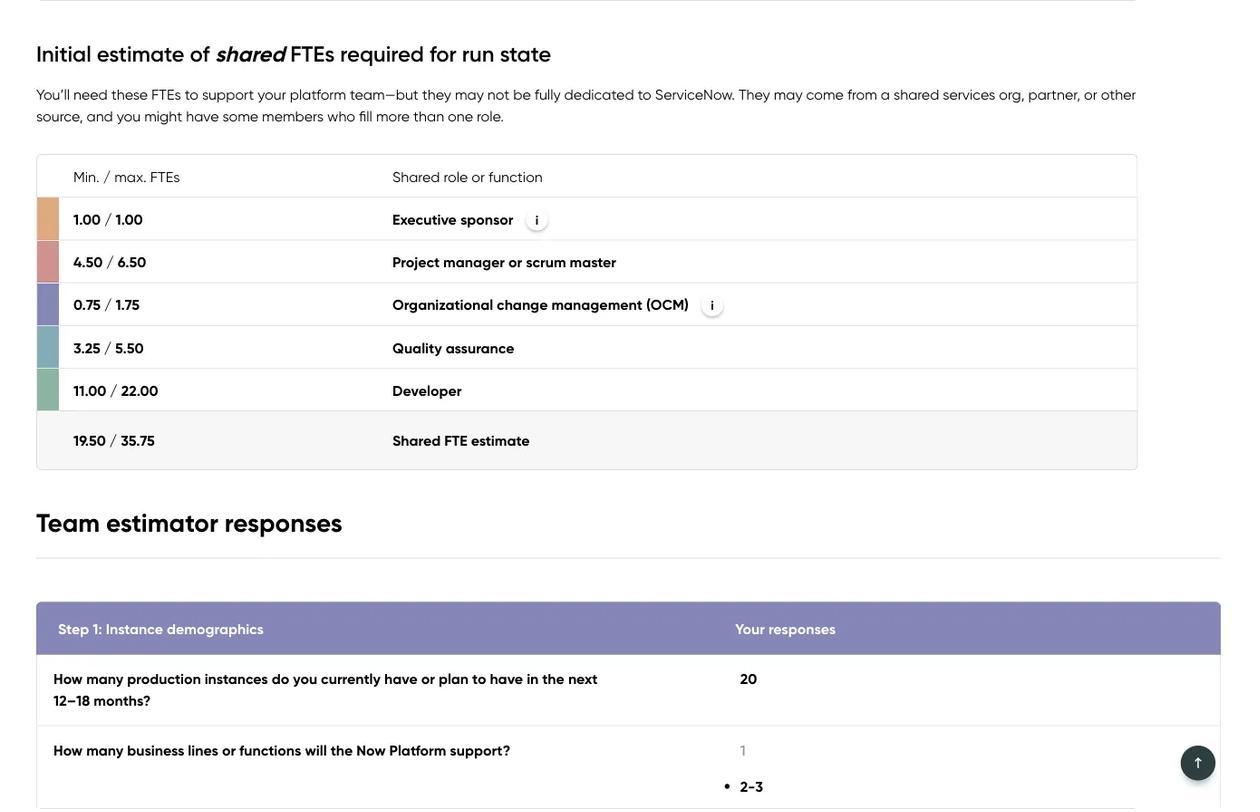 Task type: vqa. For each thing, say whether or not it's contained in the screenshot.
right OT
no



Task type: locate. For each thing, give the bounding box(es) containing it.
lines
[[188, 742, 218, 759]]

servicenow.
[[655, 85, 735, 103]]

get up the source,
[[36, 75, 61, 93]]

0 horizontal spatial your
[[735, 620, 765, 638]]

0 vertical spatial you
[[117, 107, 141, 125]]

or left the plan
[[421, 670, 435, 688]]

0 vertical spatial the
[[828, 427, 850, 444]]

connect with us
[[36, 649, 151, 666]]

sites
[[1022, 75, 1053, 93]]

0 vertical spatial i
[[535, 212, 539, 228]]

how for how many production instances do you currently have or plan to have in the next 12–18 months?
[[53, 670, 83, 688]]

2 horizontal spatial the
[[828, 427, 850, 444]]

1 vertical spatial your
[[735, 620, 765, 638]]

now
[[356, 742, 386, 759]]

1
[[740, 742, 746, 759]]

use the platform team estimator to find out how many people you ne
[[800, 427, 1257, 466]]

quality assurance
[[392, 339, 514, 357]]

and
[[360, 75, 387, 93], [558, 75, 584, 93], [87, 107, 113, 125], [1175, 340, 1202, 357]]

many for how many production instances do you currently have or plan to have in the next 12–18 months?
[[86, 670, 123, 688]]

many down connect with us
[[86, 670, 123, 688]]

you inside you'll need these ftes to support your platform team—but they may not be fully dedicated to servicenow. they may come from a shared services org, partner, or other source, and you might have some members who fill more than one role.
[[117, 107, 141, 125]]

to right the plan
[[472, 670, 486, 688]]

state
[[500, 40, 551, 67]]

0 horizontal spatial get
[[36, 75, 61, 93]]

team
[[913, 427, 949, 444], [36, 507, 100, 539]]

many inside how many production instances do you currently have or plan to have in the next 12–18 months?
[[86, 670, 123, 688]]

11.00
[[73, 382, 106, 399]]

the inside use the platform team estimator to find out how many people you ne
[[828, 427, 850, 444]]

do
[[272, 670, 289, 688]]

1 vertical spatial the
[[542, 670, 565, 688]]

2 get from the left
[[795, 75, 820, 93]]

many inside use the platform team estimator to find out how many people you ne
[[1122, 427, 1159, 444]]

1 vertical spatial how
[[53, 742, 83, 759]]

1.00 down the min.
[[73, 210, 101, 228]]

0 vertical spatial estimate
[[97, 40, 184, 67]]

i up scrum
[[535, 212, 539, 228]]

get inside get support link
[[795, 75, 820, 93]]

1 horizontal spatial responses
[[768, 620, 836, 638]]

your left servicenow®
[[800, 340, 828, 357]]

1 vertical spatial i
[[711, 298, 714, 313]]

get inside "get started" link
[[36, 75, 61, 93]]

1 vertical spatial shared
[[894, 85, 939, 103]]

estimator
[[953, 427, 1015, 444]]

estimate right fte
[[471, 431, 530, 449]]

shared for shared role or function
[[392, 168, 440, 185]]

support?
[[450, 742, 511, 759]]

how many business lines or functions will the now platform support?
[[53, 742, 511, 759]]

next
[[568, 670, 598, 688]]

or inside how many production instances do you currently have or plan to have in the next 12–18 months?
[[421, 670, 435, 688]]

all servicenow sites link
[[922, 66, 1053, 103]]

0 horizontal spatial platform
[[389, 742, 446, 759]]

the right will
[[330, 742, 353, 759]]

/ for min.
[[103, 168, 111, 185]]

they
[[422, 85, 451, 103]]

0 horizontal spatial 1.00
[[73, 210, 101, 228]]

estimate inside initial estimate of shared ftes required for run state
[[97, 40, 184, 67]]

/ up 4.50 / 6.50
[[104, 210, 112, 228]]

0 horizontal spatial team
[[36, 507, 100, 539]]

0 vertical spatial platform
[[1047, 198, 1218, 252]]

1 horizontal spatial shared
[[894, 85, 939, 103]]

team left estimator
[[913, 427, 949, 444]]

platform up who on the top
[[290, 85, 346, 103]]

/ left the '6.50'
[[106, 253, 114, 271]]

/ right the min.
[[103, 168, 111, 185]]

may
[[455, 85, 484, 103], [774, 85, 803, 103]]

you right do
[[293, 670, 317, 688]]

have left in
[[490, 670, 523, 688]]

1 how from the top
[[53, 670, 83, 688]]

/ right 19.50
[[110, 431, 117, 449]]

1 horizontal spatial have
[[384, 670, 418, 688]]

shared for shared fte estimate
[[392, 431, 441, 449]]

1 horizontal spatial platform
[[925, 340, 981, 357]]

your for your servicenow® platform team establishes, maintains, and extends
[[800, 340, 828, 357]]

have
[[186, 107, 219, 125], [384, 670, 418, 688], [490, 670, 523, 688]]

come
[[806, 85, 844, 103]]

leading practices
[[160, 75, 278, 93]]

initial estimate of shared ftes required for run state
[[36, 40, 551, 67]]

your
[[258, 85, 286, 103]]

how up servicenow image at the bottom left of the page
[[53, 742, 83, 759]]

(ocm)
[[646, 296, 689, 314]]

1 horizontal spatial your
[[800, 340, 828, 357]]

all servicenow sites
[[922, 75, 1053, 93]]

or left other
[[1084, 85, 1097, 103]]

1 horizontal spatial platform
[[853, 427, 909, 444]]

how
[[53, 670, 83, 688], [53, 742, 83, 759]]

be
[[513, 85, 531, 103]]

your
[[800, 340, 828, 357], [735, 620, 765, 638]]

0 horizontal spatial platform
[[290, 85, 346, 103]]

0 vertical spatial shared
[[215, 40, 285, 67]]

1 horizontal spatial may
[[774, 85, 803, 103]]

get support
[[795, 75, 877, 93]]

estimate up these
[[97, 40, 184, 67]]

0 horizontal spatial have
[[186, 107, 219, 125]]

to left find
[[1019, 427, 1032, 444]]

tools and calculators
[[323, 75, 466, 93]]

shared right a
[[894, 85, 939, 103]]

0.75 / 1.75
[[73, 296, 140, 314]]

4.50 / 6.50
[[73, 253, 146, 271]]

your inside your servicenow® platform team establishes, maintains, and extends
[[800, 340, 828, 357]]

many right the "how"
[[1122, 427, 1159, 444]]

2 vertical spatial you
[[293, 670, 317, 688]]

and inside your servicenow® platform team establishes, maintains, and extends
[[1175, 340, 1202, 357]]

have right currently
[[384, 670, 418, 688]]

0 vertical spatial ftes
[[290, 40, 335, 67]]

other
[[1101, 85, 1136, 103]]

or right role
[[472, 168, 485, 185]]

0 vertical spatial how
[[53, 670, 83, 688]]

how down connect
[[53, 670, 83, 688]]

these
[[111, 85, 148, 103]]

shared inside you'll need these ftes to support your platform team—but they may not be fully dedicated to servicenow. they may come from a shared services org, partner, or other source, and you might have some members who fill more than one role.
[[894, 85, 939, 103]]

may up one
[[455, 85, 484, 103]]

/ for 0.75
[[104, 296, 112, 314]]

to
[[185, 85, 198, 103], [638, 85, 651, 103], [1019, 427, 1032, 444], [472, 670, 486, 688]]

1 shared from the top
[[392, 168, 440, 185]]

the right in
[[542, 670, 565, 688]]

team down 19.50
[[36, 507, 100, 539]]

your up 20
[[735, 620, 765, 638]]

0 horizontal spatial i
[[535, 212, 539, 228]]

1 horizontal spatial you
[[293, 670, 317, 688]]

0 vertical spatial responses
[[225, 507, 342, 539]]

get left support
[[795, 75, 820, 93]]

will
[[305, 742, 327, 759]]

4.50
[[73, 253, 103, 271]]

2 how from the top
[[53, 742, 83, 759]]

2 horizontal spatial you
[[1213, 427, 1237, 444]]

2 vertical spatial many
[[86, 742, 123, 759]]

1 vertical spatial platform
[[925, 340, 981, 357]]

get support link
[[795, 66, 877, 103]]

/ right 3.25
[[104, 339, 112, 357]]

/ left 1.75 at top
[[104, 296, 112, 314]]

1 vertical spatial team
[[36, 507, 100, 539]]

ftes up tools
[[290, 40, 335, 67]]

1 vertical spatial servicenow
[[800, 198, 1036, 252]]

the right use
[[828, 427, 850, 444]]

1 horizontal spatial 1.00
[[116, 210, 143, 228]]

your for your responses
[[735, 620, 765, 638]]

currently
[[321, 670, 381, 688]]

may right they
[[774, 85, 803, 103]]

ftes up might
[[151, 85, 181, 103]]

0 vertical spatial servicenow
[[941, 75, 1019, 93]]

0 vertical spatial shared
[[392, 168, 440, 185]]

1 vertical spatial platform
[[853, 427, 909, 444]]

1 vertical spatial you
[[1213, 427, 1237, 444]]

shared up practices
[[215, 40, 285, 67]]

1 horizontal spatial the
[[542, 670, 565, 688]]

ftes right max.
[[150, 168, 180, 185]]

0 vertical spatial platform
[[290, 85, 346, 103]]

ftes inside you'll need these ftes to support your platform team—but they may not be fully dedicated to servicenow. they may come from a shared services org, partner, or other source, and you might have some members who fill more than one role.
[[151, 85, 181, 103]]

shared left role
[[392, 168, 440, 185]]

shared left fte
[[392, 431, 441, 449]]

1 vertical spatial responses
[[768, 620, 836, 638]]

many for how many business lines or functions will the now platform support?
[[86, 742, 123, 759]]

who
[[327, 107, 355, 125]]

0 vertical spatial team
[[913, 427, 949, 444]]

to inside use the platform team estimator to find out how many people you ne
[[1019, 427, 1032, 444]]

from
[[847, 85, 877, 103]]

0 vertical spatial many
[[1122, 427, 1159, 444]]

demographics
[[167, 620, 264, 638]]

/ right 11.00
[[110, 382, 118, 399]]

1 horizontal spatial team
[[913, 427, 949, 444]]

sponsor
[[460, 210, 513, 228]]

1 1.00 from the left
[[73, 210, 101, 228]]

1 vertical spatial shared
[[392, 431, 441, 449]]

1 horizontal spatial estimate
[[471, 431, 530, 449]]

dedicated
[[564, 85, 634, 103]]

production
[[127, 670, 201, 688]]

2-
[[740, 778, 755, 796]]

your servicenow® platform team establishes, maintains, and extends
[[800, 340, 1257, 401]]

2 vertical spatial ftes
[[150, 168, 180, 185]]

estimate
[[97, 40, 184, 67], [471, 431, 530, 449]]

to inside how many production instances do you currently have or plan to have in the next 12–18 months?
[[472, 670, 486, 688]]

1 horizontal spatial i
[[711, 298, 714, 313]]

platform left "team" on the top
[[925, 340, 981, 357]]

master
[[570, 253, 616, 271]]

servicenow inside servicenow platform te
[[800, 198, 1036, 252]]

get for get support
[[795, 75, 820, 93]]

1 get from the left
[[36, 75, 61, 93]]

i right (ocm)
[[711, 298, 714, 313]]

2 shared from the top
[[392, 431, 441, 449]]

1 vertical spatial many
[[86, 670, 123, 688]]

you down these
[[117, 107, 141, 125]]

how inside how many production instances do you currently have or plan to have in the next 12–18 months?
[[53, 670, 83, 688]]

2 horizontal spatial platform
[[1047, 198, 1218, 252]]

your responses
[[735, 620, 836, 638]]

members
[[262, 107, 324, 125]]

org,
[[999, 85, 1025, 103]]

many up servicenow image at the bottom left of the page
[[86, 742, 123, 759]]

platform inside use the platform team estimator to find out how many people you ne
[[853, 427, 909, 444]]

or
[[1084, 85, 1097, 103], [472, 168, 485, 185], [508, 253, 522, 271], [421, 670, 435, 688], [222, 742, 236, 759]]

fte
[[444, 431, 467, 449]]

with
[[101, 649, 131, 666]]

shared
[[215, 40, 285, 67], [894, 85, 939, 103]]

0 horizontal spatial shared
[[215, 40, 285, 67]]

te
[[1229, 198, 1257, 252]]

servicenow image
[[36, 771, 138, 786]]

0 horizontal spatial estimate
[[97, 40, 184, 67]]

1 horizontal spatial get
[[795, 75, 820, 93]]

i
[[535, 212, 539, 228], [711, 298, 714, 313]]

1.00
[[73, 210, 101, 228], [116, 210, 143, 228]]

us
[[135, 649, 151, 666]]

team
[[985, 340, 1020, 357]]

0 vertical spatial your
[[800, 340, 828, 357]]

you'll
[[36, 85, 70, 103]]

0 horizontal spatial you
[[117, 107, 141, 125]]

/ for 11.00
[[110, 382, 118, 399]]

/ for 4.50
[[106, 253, 114, 271]]

function
[[489, 168, 543, 185]]

run
[[462, 40, 494, 67]]

1 vertical spatial ftes
[[151, 85, 181, 103]]

0 horizontal spatial the
[[330, 742, 353, 759]]

fully
[[535, 85, 561, 103]]

how for how many business lines or functions will the now platform support?
[[53, 742, 83, 759]]

0 horizontal spatial may
[[455, 85, 484, 103]]

have down support
[[186, 107, 219, 125]]

than
[[413, 107, 444, 125]]

2 vertical spatial the
[[330, 742, 353, 759]]

manager
[[443, 253, 505, 271]]

ne
[[1241, 427, 1257, 444]]

1.00 down max.
[[116, 210, 143, 228]]

you left "ne" at the right bottom of the page
[[1213, 427, 1237, 444]]



Task type: describe. For each thing, give the bounding box(es) containing it.
22.00
[[121, 382, 158, 399]]

might
[[144, 107, 182, 125]]

min.
[[73, 168, 99, 185]]

11.00 / 22.00
[[73, 382, 158, 399]]

2 1.00 from the left
[[116, 210, 143, 228]]

executive
[[392, 210, 457, 228]]

/ for 1.00
[[104, 210, 112, 228]]

support
[[202, 85, 254, 103]]

shared fte estimate
[[392, 431, 530, 449]]

tools
[[323, 75, 357, 93]]

scrum
[[526, 253, 566, 271]]

not
[[487, 85, 510, 103]]

they
[[739, 85, 770, 103]]

twitter image
[[120, 691, 140, 712]]

shared role or function
[[392, 168, 543, 185]]

establishes,
[[1024, 340, 1100, 357]]

or right lines at the bottom of page
[[222, 742, 236, 759]]

use
[[800, 427, 824, 444]]

estimator
[[106, 507, 218, 539]]

months?
[[94, 692, 151, 710]]

/ for 3.25
[[104, 339, 112, 357]]

support
[[823, 75, 877, 93]]

you inside how many production instances do you currently have or plan to have in the next 12–18 months?
[[293, 670, 317, 688]]

servicenow®
[[832, 340, 921, 357]]

customer success center link
[[36, 33, 358, 53]]

team estimator responses
[[36, 507, 342, 539]]

customer
[[160, 34, 233, 53]]

leading practices link
[[160, 66, 278, 103]]

events and webinars link
[[511, 66, 650, 103]]

0 horizontal spatial responses
[[225, 507, 342, 539]]

in
[[527, 670, 539, 688]]

need
[[73, 85, 108, 103]]

business
[[127, 742, 184, 759]]

12–18
[[53, 692, 90, 710]]

to left support
[[185, 85, 198, 103]]

maintains,
[[1104, 340, 1172, 357]]

management
[[551, 296, 643, 314]]

you inside use the platform team estimator to find out how many people you ne
[[1213, 427, 1237, 444]]

services link
[[695, 66, 750, 103]]

services
[[943, 85, 995, 103]]

practices
[[217, 75, 278, 93]]

required
[[340, 40, 424, 67]]

events and webinars
[[511, 75, 650, 93]]

platform inside servicenow platform te
[[1047, 198, 1218, 252]]

ftes for max.
[[150, 168, 180, 185]]

20
[[740, 670, 757, 688]]

35.75
[[121, 431, 155, 449]]

more
[[376, 107, 410, 125]]

2 may from the left
[[774, 85, 803, 103]]

1.75
[[115, 296, 140, 314]]

get started link
[[36, 66, 115, 103]]

2 horizontal spatial have
[[490, 670, 523, 688]]

max.
[[114, 168, 147, 185]]

or inside you'll need these ftes to support your platform team—but they may not be fully dedicated to servicenow. they may come from a shared services org, partner, or other source, and you might have some members who fill more than one role.
[[1084, 85, 1097, 103]]

of
[[190, 40, 210, 67]]

all
[[922, 75, 937, 93]]

quality
[[392, 339, 442, 357]]

find
[[1036, 427, 1061, 444]]

3.25 / 5.50
[[73, 339, 144, 357]]

organizational change management (ocm)
[[392, 296, 689, 314]]

one
[[448, 107, 473, 125]]

the inside how many production instances do you currently have or plan to have in the next 12–18 months?
[[542, 670, 565, 688]]

customer success center
[[160, 34, 353, 53]]

initial
[[36, 40, 91, 67]]

services
[[695, 75, 750, 93]]

5.50
[[115, 339, 144, 357]]

get for get started
[[36, 75, 61, 93]]

how
[[1090, 427, 1118, 444]]

and inside you'll need these ftes to support your platform team—but they may not be fully dedicated to servicenow. they may come from a shared services org, partner, or other source, and you might have some members who fill more than one role.
[[87, 107, 113, 125]]

1.00 / 1.00
[[73, 210, 143, 228]]

linkedin image
[[44, 691, 65, 712]]

you'll need these ftes to support your platform team—but they may not be fully dedicated to servicenow. they may come from a shared services org, partner, or other source, and you might have some members who fill more than one role.
[[36, 85, 1136, 125]]

1 may from the left
[[455, 85, 484, 103]]

i for organizational change management (ocm)
[[711, 298, 714, 313]]

project manager or scrum master
[[392, 253, 616, 271]]

partner,
[[1028, 85, 1080, 103]]

1:
[[93, 620, 102, 638]]

3
[[755, 778, 763, 796]]

ftes for these
[[151, 85, 181, 103]]

2 vertical spatial platform
[[389, 742, 446, 759]]

executive sponsor
[[392, 210, 513, 228]]

1 2-3
[[740, 742, 763, 796]]

instance
[[106, 620, 163, 638]]

leading
[[160, 75, 214, 93]]

some
[[222, 107, 258, 125]]

i for executive sponsor
[[535, 212, 539, 228]]

started
[[65, 75, 115, 93]]

to right dedicated
[[638, 85, 651, 103]]

tools and calculators link
[[323, 66, 466, 103]]

have inside you'll need these ftes to support your platform team—but they may not be fully dedicated to servicenow. they may come from a shared services org, partner, or other source, and you might have some members who fill more than one role.
[[186, 107, 219, 125]]

/ for 19.50
[[110, 431, 117, 449]]

or left scrum
[[508, 253, 522, 271]]

ftes inside initial estimate of shared ftes required for run state
[[290, 40, 335, 67]]

platform inside your servicenow® platform team establishes, maintains, and extends
[[925, 340, 981, 357]]

platform inside you'll need these ftes to support your platform team—but they may not be fully dedicated to servicenow. they may come from a shared services org, partner, or other source, and you might have some members who fill more than one role.
[[290, 85, 346, 103]]

instances
[[204, 670, 268, 688]]

team inside use the platform team estimator to find out how many people you ne
[[913, 427, 949, 444]]

events
[[511, 75, 554, 93]]

19.50
[[73, 431, 106, 449]]

organizational
[[392, 296, 493, 314]]

how many production instances do you currently have or plan to have in the next 12–18 months?
[[53, 670, 598, 710]]

1 vertical spatial estimate
[[471, 431, 530, 449]]



